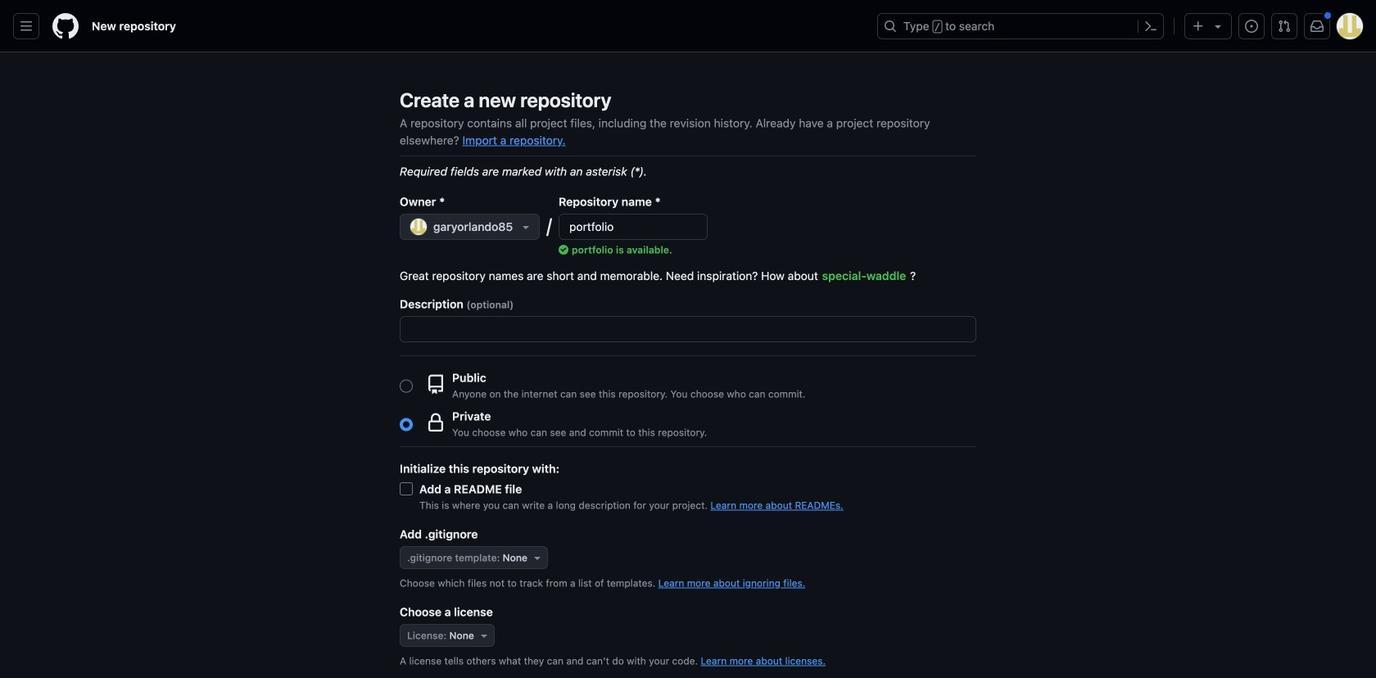 Task type: vqa. For each thing, say whether or not it's contained in the screenshot.
For
no



Task type: locate. For each thing, give the bounding box(es) containing it.
command palette image
[[1145, 20, 1158, 33]]

git pull request image
[[1279, 20, 1292, 33]]

None radio
[[400, 380, 413, 393]]

triangle down image
[[1212, 20, 1225, 33], [531, 552, 544, 565]]

None checkbox
[[400, 483, 413, 496]]

1 horizontal spatial triangle down image
[[520, 220, 533, 234]]

triangle down image
[[520, 220, 533, 234], [478, 629, 491, 643]]

issue opened image
[[1246, 20, 1259, 33]]

1 horizontal spatial triangle down image
[[1212, 20, 1225, 33]]

0 vertical spatial triangle down image
[[520, 220, 533, 234]]

0 vertical spatial triangle down image
[[1212, 20, 1225, 33]]

None radio
[[400, 418, 413, 431]]

0 horizontal spatial triangle down image
[[478, 629, 491, 643]]

None text field
[[560, 215, 707, 239]]

homepage image
[[52, 13, 79, 39]]

0 horizontal spatial triangle down image
[[531, 552, 544, 565]]

Description text field
[[401, 317, 976, 342]]



Task type: describe. For each thing, give the bounding box(es) containing it.
lock image
[[426, 413, 446, 433]]

repo image
[[426, 375, 446, 394]]

check circle fill image
[[559, 245, 569, 255]]

1 vertical spatial triangle down image
[[478, 629, 491, 643]]

notifications image
[[1311, 20, 1324, 33]]

1 vertical spatial triangle down image
[[531, 552, 544, 565]]



